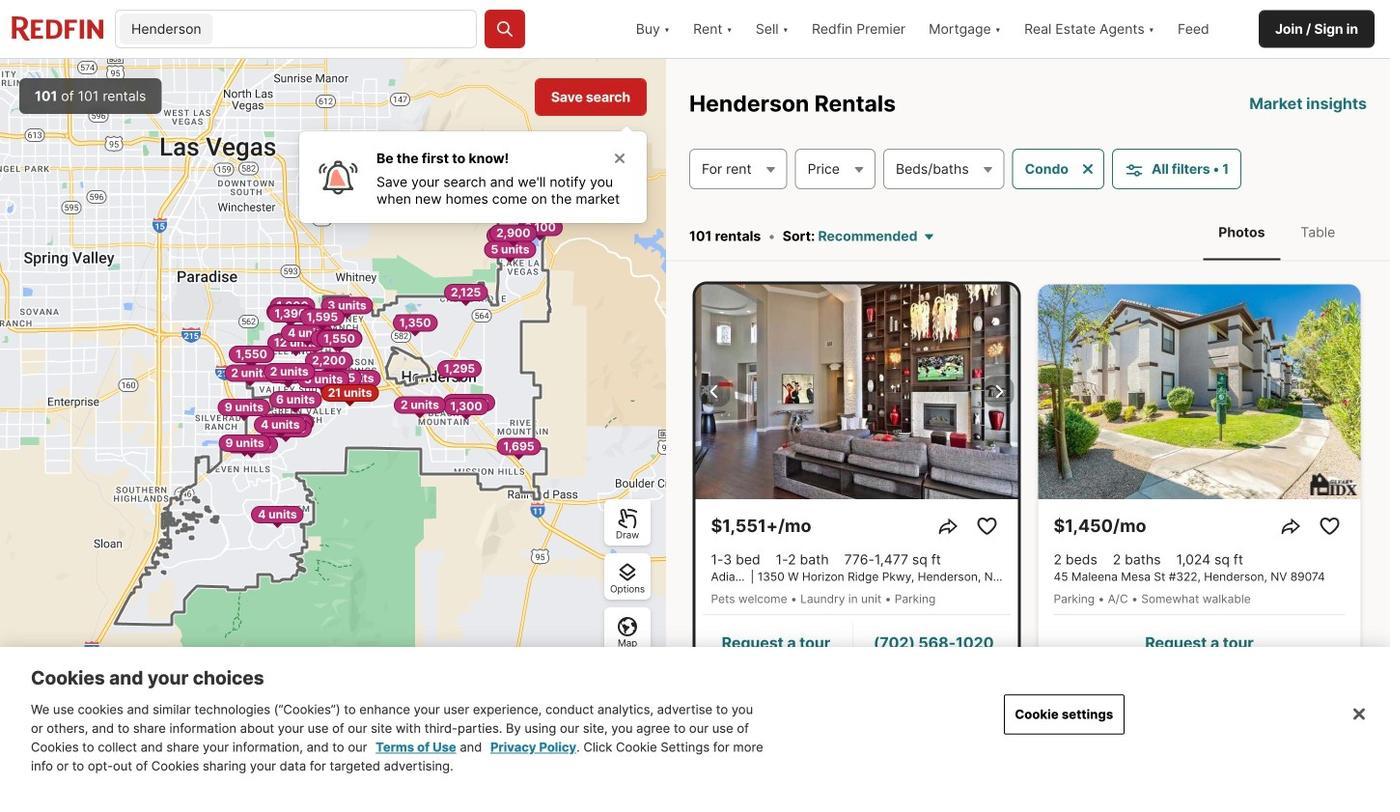 Task type: describe. For each thing, give the bounding box(es) containing it.
next image
[[987, 380, 1011, 403]]

share home image for add home to favorites checkbox
[[1280, 515, 1303, 538]]

ad element
[[696, 685, 1018, 785]]

advertisement image
[[686, 677, 1028, 785]]

add home to favorites image
[[976, 515, 999, 538]]

Add home to favorites checkbox
[[1315, 511, 1346, 542]]

previous image
[[704, 380, 727, 403]]

submit search image
[[495, 19, 515, 39]]



Task type: locate. For each thing, give the bounding box(es) containing it.
cookies and your choices alert dialog
[[0, 647, 1391, 785]]

None search field
[[217, 11, 476, 49]]

2 share home image from the left
[[1280, 515, 1303, 538]]

0 horizontal spatial share home image
[[937, 515, 960, 538]]

share home image for add home to favorites option
[[937, 515, 960, 538]]

1 horizontal spatial share home image
[[1280, 515, 1303, 538]]

google image
[[5, 760, 69, 785]]

add home to favorites image
[[1319, 515, 1342, 538]]

1 share home image from the left
[[937, 515, 960, 538]]

share home image left add home to favorites checkbox
[[1280, 515, 1303, 538]]

map region
[[0, 59, 666, 785]]

share home image left add home to favorites option
[[937, 515, 960, 538]]

tab list
[[1188, 204, 1367, 260]]

Add home to favorites checkbox
[[972, 511, 1003, 542]]

share home image
[[937, 515, 960, 538], [1280, 515, 1303, 538]]



Task type: vqa. For each thing, say whether or not it's contained in the screenshot.
search field
yes



